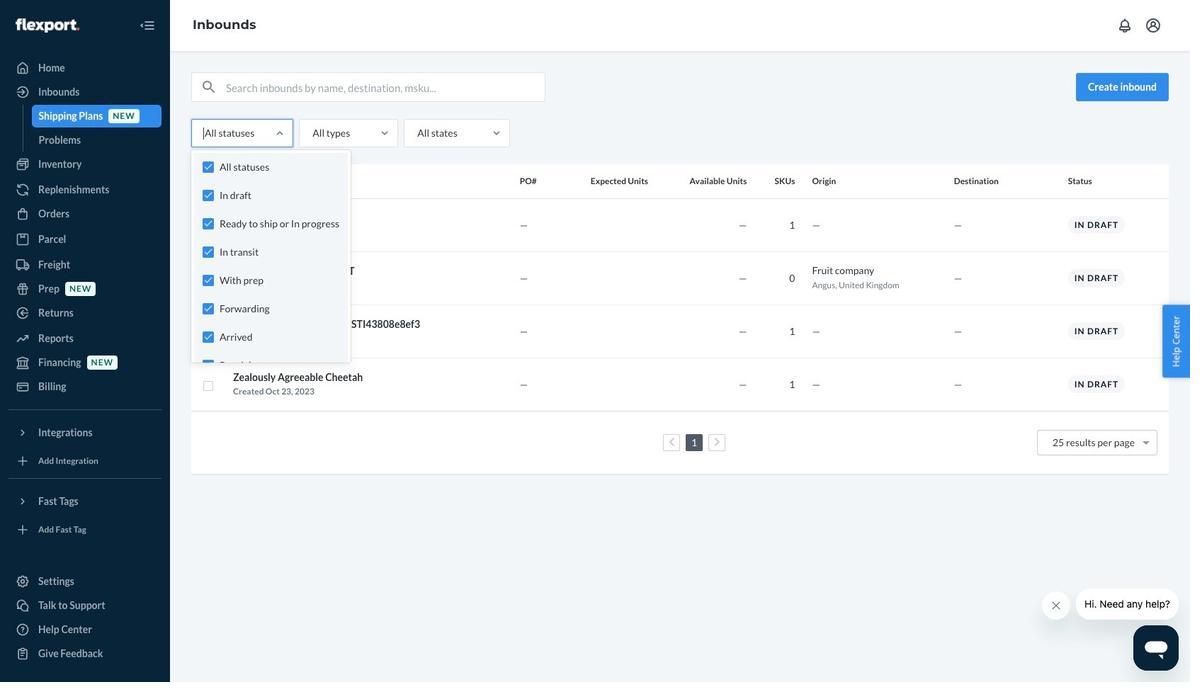 Task type: locate. For each thing, give the bounding box(es) containing it.
2 vertical spatial square image
[[203, 381, 214, 392]]

3 square image from the top
[[203, 381, 214, 392]]

open account menu image
[[1145, 17, 1162, 34]]

flexport logo image
[[16, 18, 79, 32]]

0 vertical spatial square image
[[203, 177, 214, 189]]

1 vertical spatial square image
[[203, 328, 214, 339]]

Search inbounds by name, destination, msku... text field
[[226, 73, 545, 101]]

0 vertical spatial square image
[[203, 221, 214, 233]]

square image
[[203, 177, 214, 189], [203, 275, 214, 286], [203, 381, 214, 392]]

option
[[1053, 436, 1135, 448]]

square image
[[203, 221, 214, 233], [203, 328, 214, 339]]

1 vertical spatial square image
[[203, 275, 214, 286]]



Task type: describe. For each thing, give the bounding box(es) containing it.
2 square image from the top
[[203, 275, 214, 286]]

open notifications image
[[1117, 17, 1134, 34]]

1 square image from the top
[[203, 221, 214, 233]]

chevron left image
[[669, 437, 675, 447]]

chevron right image
[[714, 437, 720, 447]]

2 square image from the top
[[203, 328, 214, 339]]

1 square image from the top
[[203, 177, 214, 189]]

close navigation image
[[139, 17, 156, 34]]



Task type: vqa. For each thing, say whether or not it's contained in the screenshot.
topmost square image
yes



